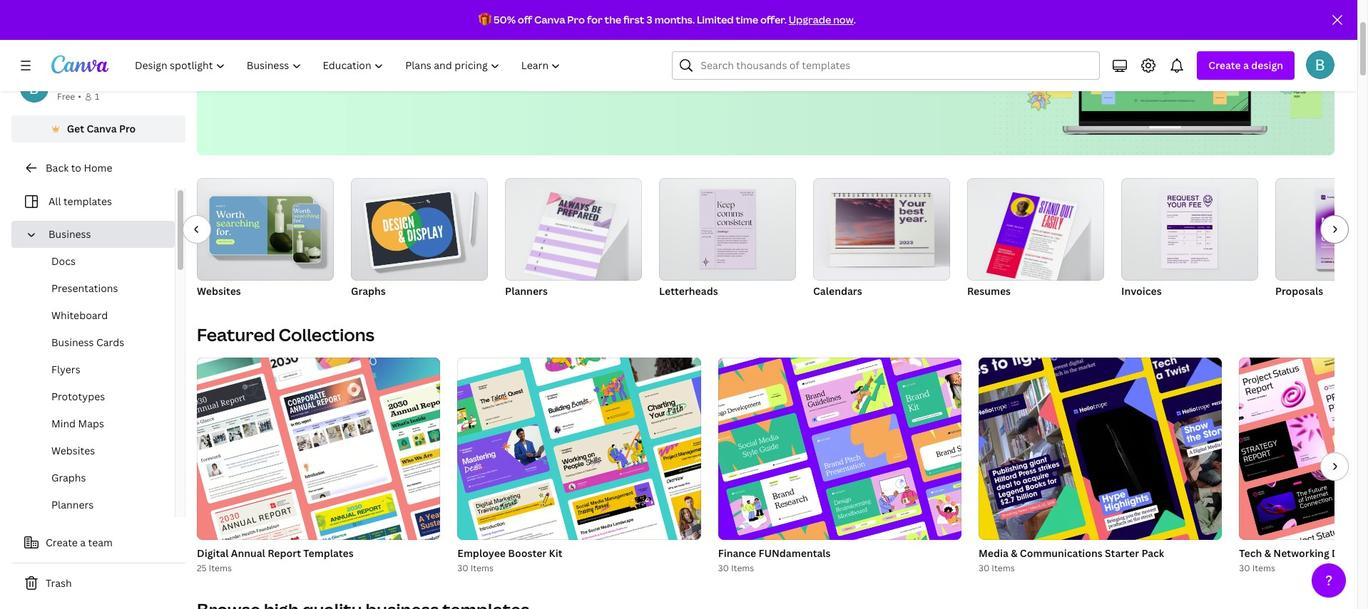 Task type: vqa. For each thing, say whether or not it's contained in the screenshot.
Make an impression when getting work done from whiteboards to presentation templates, invoices and letterheads.
yes



Task type: describe. For each thing, give the bounding box(es) containing it.
0 horizontal spatial websites
[[51, 444, 95, 458]]

invoices
[[714, 54, 760, 70]]

0 horizontal spatial planners link
[[23, 492, 175, 519]]

now
[[833, 13, 854, 26]]

items inside finance fundamentals 30 items
[[731, 563, 754, 575]]

items inside digital annual report templates 25 items
[[209, 563, 232, 575]]

free •
[[57, 91, 81, 103]]

Search search field
[[701, 52, 1091, 79]]

flyers
[[51, 363, 80, 377]]

30 inside finance fundamentals 30 items
[[718, 563, 729, 575]]

invoices
[[1121, 285, 1162, 298]]

back to home link
[[11, 154, 185, 183]]

digital annual report templates link
[[197, 546, 440, 562]]

report
[[268, 547, 301, 561]]

limited
[[697, 13, 734, 26]]

calendars
[[813, 285, 862, 298]]

team
[[88, 536, 113, 550]]

30 inside tech & networking databas 30 items
[[1239, 563, 1250, 575]]

employee
[[457, 547, 506, 561]]

whiteboard link
[[23, 302, 175, 330]]

get
[[67, 122, 84, 136]]

30 inside employee booster kit 30 items
[[457, 563, 468, 575]]

0 horizontal spatial the
[[339, 11, 378, 41]]

get canva pro
[[67, 122, 136, 136]]

1 horizontal spatial to
[[565, 54, 577, 70]]

all templates
[[49, 195, 112, 208]]

items inside tech & networking databas 30 items
[[1252, 563, 1275, 575]]

business cards
[[51, 336, 124, 349]]

tech & networking databas 30 items
[[1239, 547, 1368, 575]]

canva inside button
[[87, 122, 117, 136]]

30 inside media & communications starter pack 30 items
[[979, 563, 990, 575]]

0 vertical spatial planners
[[505, 285, 548, 298]]

& for media
[[1011, 547, 1017, 561]]

kit
[[549, 547, 562, 561]]

templates
[[63, 195, 112, 208]]

.
[[854, 13, 856, 26]]

an
[[251, 54, 265, 70]]

finance
[[718, 547, 756, 561]]

•
[[78, 91, 81, 103]]

3
[[646, 13, 652, 26]]

starter
[[1105, 547, 1139, 561]]

personal
[[57, 75, 99, 88]]

a for team
[[80, 536, 86, 550]]

way
[[382, 11, 428, 41]]

reimagine the way you work image
[[992, 0, 1334, 155]]

design
[[1251, 58, 1283, 72]]

communications
[[1020, 547, 1102, 561]]

items inside employee booster kit 30 items
[[470, 563, 494, 575]]

resumes link
[[967, 178, 1104, 301]]

from
[[465, 54, 491, 70]]

a for design
[[1243, 58, 1249, 72]]

1 vertical spatial planners
[[51, 499, 94, 512]]

create a design button
[[1197, 51, 1295, 80]]

whiteboard
[[51, 309, 108, 322]]

you
[[433, 11, 475, 41]]

1 horizontal spatial planners link
[[505, 178, 642, 301]]

first
[[623, 13, 644, 26]]

offer.
[[760, 13, 787, 26]]

media & communications starter pack link
[[979, 546, 1222, 562]]

1 horizontal spatial graphs
[[351, 285, 386, 298]]

25
[[197, 563, 207, 575]]

mind maps link
[[23, 411, 175, 438]]

employee booster kit 30 items
[[457, 547, 562, 575]]

prototypes link
[[23, 384, 175, 411]]

home
[[84, 161, 112, 175]]

featured collections
[[197, 323, 374, 347]]

for
[[587, 13, 602, 26]]

getting
[[363, 54, 402, 70]]

cards
[[96, 336, 124, 349]]

tech & networking databas link
[[1239, 546, 1368, 562]]

employee booster kit link
[[457, 546, 701, 562]]

upgrade
[[789, 13, 831, 26]]

1 horizontal spatial the
[[604, 13, 621, 26]]

whiteboards
[[494, 54, 563, 70]]

get canva pro button
[[11, 116, 185, 143]]

pro inside button
[[119, 122, 136, 136]]

letterheads link
[[659, 178, 796, 301]]

top level navigation element
[[126, 51, 573, 80]]

booster
[[508, 547, 547, 561]]

and
[[762, 54, 783, 70]]

0 vertical spatial websites link
[[197, 178, 334, 301]]

time
[[736, 13, 758, 26]]



Task type: locate. For each thing, give the bounding box(es) containing it.
docs link
[[23, 248, 175, 275]]

canva right get
[[87, 122, 117, 136]]

🎁
[[479, 13, 491, 26]]

collections
[[279, 323, 374, 347]]

databas
[[1332, 547, 1368, 561]]

& for tech
[[1264, 547, 1271, 561]]

& inside tech & networking databas 30 items
[[1264, 547, 1271, 561]]

letterhead image
[[659, 178, 796, 281], [699, 190, 756, 269]]

0 vertical spatial work
[[480, 11, 536, 41]]

1 vertical spatial a
[[80, 536, 86, 550]]

to
[[565, 54, 577, 70], [71, 161, 81, 175]]

1 items from the left
[[209, 563, 232, 575]]

0 horizontal spatial graphs link
[[23, 465, 175, 492]]

create a team
[[46, 536, 113, 550]]

1 & from the left
[[1011, 547, 1017, 561]]

items down finance
[[731, 563, 754, 575]]

1 horizontal spatial create
[[1208, 58, 1241, 72]]

1 horizontal spatial websites link
[[197, 178, 334, 301]]

1 horizontal spatial a
[[1243, 58, 1249, 72]]

1 horizontal spatial planners
[[505, 285, 548, 298]]

proposals
[[1275, 285, 1323, 298]]

planners
[[505, 285, 548, 298], [51, 499, 94, 512]]

pack
[[1141, 547, 1164, 561]]

graphs up collections
[[351, 285, 386, 298]]

items down digital
[[209, 563, 232, 575]]

the up when
[[339, 11, 378, 41]]

30 down finance
[[718, 563, 729, 575]]

websites
[[197, 285, 241, 298], [51, 444, 95, 458]]

done
[[434, 54, 462, 70]]

business for business cards
[[51, 336, 94, 349]]

0 vertical spatial business
[[49, 228, 91, 241]]

all templates link
[[20, 188, 166, 215]]

maps
[[78, 417, 104, 431]]

1 horizontal spatial work
[[480, 11, 536, 41]]

invoice image
[[1121, 178, 1258, 281], [1161, 190, 1218, 269]]

to right back
[[71, 161, 81, 175]]

create a design
[[1208, 58, 1283, 72]]

items down tech at the right of page
[[1252, 563, 1275, 575]]

letterheads
[[659, 285, 718, 298]]

work up whiteboards at the left top of the page
[[480, 11, 536, 41]]

mind maps
[[51, 417, 104, 431]]

a inside dropdown button
[[1243, 58, 1249, 72]]

None search field
[[672, 51, 1100, 80]]

1 vertical spatial planners link
[[23, 492, 175, 519]]

business up flyers
[[51, 336, 94, 349]]

digital annual report templates 25 items
[[197, 547, 354, 575]]

create left team
[[46, 536, 78, 550]]

tech
[[1239, 547, 1262, 561]]

business up 'docs'
[[49, 228, 91, 241]]

0 horizontal spatial to
[[71, 161, 81, 175]]

business for business
[[49, 228, 91, 241]]

digital
[[197, 547, 229, 561]]

0 horizontal spatial &
[[1011, 547, 1017, 561]]

resume image
[[967, 178, 1104, 281], [986, 192, 1078, 287]]

media
[[979, 547, 1008, 561]]

1 horizontal spatial graphs link
[[351, 178, 488, 301]]

invoices link
[[1121, 178, 1258, 301]]

off
[[518, 13, 532, 26]]

1 vertical spatial create
[[46, 536, 78, 550]]

letterheads.
[[786, 54, 852, 70]]

graphs link
[[351, 178, 488, 301], [23, 465, 175, 492]]

1 vertical spatial graphs
[[51, 471, 86, 485]]

items
[[209, 563, 232, 575], [470, 563, 494, 575], [731, 563, 754, 575], [992, 563, 1015, 575], [1252, 563, 1275, 575]]

proposals link
[[1275, 178, 1368, 301]]

docs
[[51, 255, 76, 268]]

0 vertical spatial to
[[565, 54, 577, 70]]

pro up back to home link
[[119, 122, 136, 136]]

1 vertical spatial websites
[[51, 444, 95, 458]]

websites down mind maps on the left
[[51, 444, 95, 458]]

graphs down mind
[[51, 471, 86, 485]]

0 vertical spatial canva
[[534, 13, 565, 26]]

3 30 from the left
[[979, 563, 990, 575]]

annual
[[231, 547, 265, 561]]

a left team
[[80, 536, 86, 550]]

1 vertical spatial canva
[[87, 122, 117, 136]]

1 horizontal spatial canva
[[534, 13, 565, 26]]

0 horizontal spatial create
[[46, 536, 78, 550]]

create for create a team
[[46, 536, 78, 550]]

30 down tech at the right of page
[[1239, 563, 1250, 575]]

create
[[1208, 58, 1241, 72], [46, 536, 78, 550]]

templates,
[[653, 54, 712, 70]]

the
[[339, 11, 378, 41], [604, 13, 621, 26]]

to right whiteboards at the left top of the page
[[565, 54, 577, 70]]

presentations
[[51, 282, 118, 295]]

website image
[[197, 178, 334, 281], [197, 178, 334, 281]]

create inside button
[[46, 536, 78, 550]]

30
[[457, 563, 468, 575], [718, 563, 729, 575], [979, 563, 990, 575], [1239, 563, 1250, 575]]

30 down media
[[979, 563, 990, 575]]

0 vertical spatial a
[[1243, 58, 1249, 72]]

0 vertical spatial planners link
[[505, 178, 642, 301]]

0 vertical spatial pro
[[567, 13, 585, 26]]

a
[[1243, 58, 1249, 72], [80, 536, 86, 550]]

canva
[[534, 13, 565, 26], [87, 122, 117, 136]]

the right the for at the top of page
[[604, 13, 621, 26]]

0 horizontal spatial graphs
[[51, 471, 86, 485]]

prototypes
[[51, 390, 105, 404]]

2 items from the left
[[470, 563, 494, 575]]

0 vertical spatial create
[[1208, 58, 1241, 72]]

0 vertical spatial websites
[[197, 285, 241, 298]]

networking
[[1273, 547, 1329, 561]]

4 items from the left
[[992, 563, 1015, 575]]

2 30 from the left
[[718, 563, 729, 575]]

pro left the for at the top of page
[[567, 13, 585, 26]]

🎁 50% off canva pro for the first 3 months. limited time offer. upgrade now .
[[479, 13, 856, 26]]

0 horizontal spatial websites link
[[23, 438, 175, 465]]

all
[[49, 195, 61, 208]]

templates
[[303, 547, 354, 561]]

finance fundamentals link
[[718, 546, 961, 562]]

1 vertical spatial websites link
[[23, 438, 175, 465]]

1 vertical spatial to
[[71, 161, 81, 175]]

0 horizontal spatial pro
[[119, 122, 136, 136]]

1 vertical spatial work
[[405, 54, 431, 70]]

a inside button
[[80, 536, 86, 550]]

graphs
[[351, 285, 386, 298], [51, 471, 86, 485]]

items down media
[[992, 563, 1015, 575]]

websites up the featured
[[197, 285, 241, 298]]

3 items from the left
[[731, 563, 754, 575]]

1 horizontal spatial pro
[[567, 13, 585, 26]]

50%
[[494, 13, 516, 26]]

work left done
[[405, 54, 431, 70]]

a left 'design'
[[1243, 58, 1249, 72]]

months.
[[654, 13, 695, 26]]

work
[[480, 11, 536, 41], [405, 54, 431, 70]]

flyers link
[[23, 357, 175, 384]]

5 items from the left
[[1252, 563, 1275, 575]]

upgrade now button
[[789, 13, 854, 26]]

media & communications starter pack 30 items
[[979, 547, 1164, 575]]

business cards link
[[23, 330, 175, 357]]

canva right off
[[534, 13, 565, 26]]

pro
[[567, 13, 585, 26], [119, 122, 136, 136]]

presentation
[[580, 54, 650, 70]]

reimagine
[[220, 11, 335, 41]]

make
[[220, 54, 249, 70]]

create left 'design'
[[1208, 58, 1241, 72]]

0 horizontal spatial planners
[[51, 499, 94, 512]]

calendars link
[[813, 178, 950, 301]]

4 30 from the left
[[1239, 563, 1250, 575]]

create inside dropdown button
[[1208, 58, 1241, 72]]

trash
[[46, 577, 72, 591]]

30 down the employee
[[457, 563, 468, 575]]

2 & from the left
[[1264, 547, 1271, 561]]

1 vertical spatial graphs link
[[23, 465, 175, 492]]

0 horizontal spatial canva
[[87, 122, 117, 136]]

mind
[[51, 417, 76, 431]]

business
[[49, 228, 91, 241], [51, 336, 94, 349]]

resumes
[[967, 285, 1011, 298]]

trash link
[[11, 570, 185, 598]]

0 horizontal spatial work
[[405, 54, 431, 70]]

1 vertical spatial business
[[51, 336, 94, 349]]

make an impression when getting work done from whiteboards to presentation templates, invoices and letterheads.
[[220, 54, 852, 70]]

reimagine the way you work
[[220, 11, 536, 41]]

graph image
[[351, 178, 488, 281], [366, 192, 459, 267]]

featured
[[197, 323, 275, 347]]

fundamentals
[[758, 547, 831, 561]]

items down the employee
[[470, 563, 494, 575]]

planners link
[[505, 178, 642, 301], [23, 492, 175, 519]]

1 30 from the left
[[457, 563, 468, 575]]

1
[[95, 91, 99, 103]]

& right media
[[1011, 547, 1017, 561]]

0 horizontal spatial a
[[80, 536, 86, 550]]

0 vertical spatial graphs
[[351, 285, 386, 298]]

planner image
[[505, 178, 642, 281], [524, 192, 616, 287]]

websites link
[[197, 178, 334, 301], [23, 438, 175, 465]]

0 vertical spatial graphs link
[[351, 178, 488, 301]]

1 vertical spatial pro
[[119, 122, 136, 136]]

impression
[[268, 54, 328, 70]]

back
[[46, 161, 69, 175]]

calendar image
[[813, 178, 950, 281], [830, 195, 934, 253]]

items inside media & communications starter pack 30 items
[[992, 563, 1015, 575]]

create a team button
[[11, 529, 185, 558]]

& inside media & communications starter pack 30 items
[[1011, 547, 1017, 561]]

brad klo image
[[1306, 51, 1334, 79]]

1 horizontal spatial &
[[1264, 547, 1271, 561]]

free
[[57, 91, 75, 103]]

business inside business cards link
[[51, 336, 94, 349]]

create for create a design
[[1208, 58, 1241, 72]]

proposal image
[[1275, 178, 1368, 281], [1316, 190, 1368, 269]]

finance fundamentals 30 items
[[718, 547, 831, 575]]

& right tech at the right of page
[[1264, 547, 1271, 561]]

back to home
[[46, 161, 112, 175]]

1 horizontal spatial websites
[[197, 285, 241, 298]]



